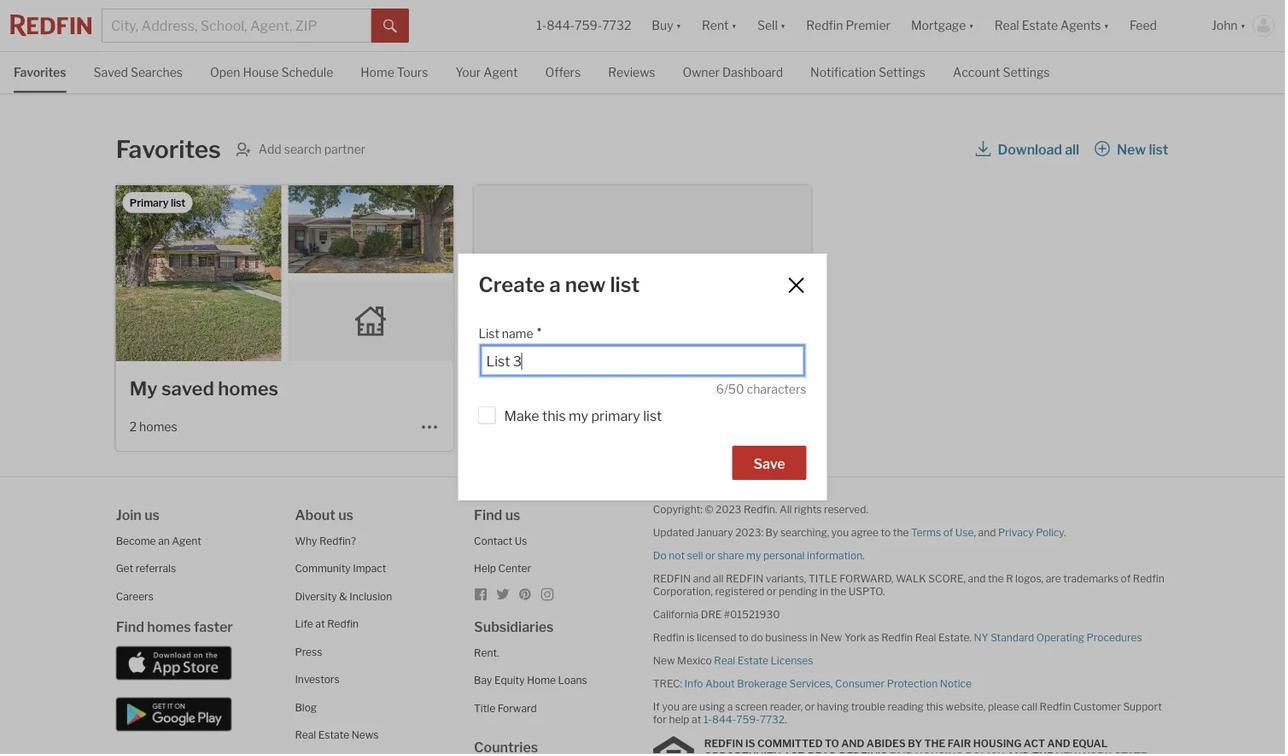 Task type: describe. For each thing, give the bounding box(es) containing it.
a inside if you are using a screen reader, or having trouble reading this website, please call redfin customer support for help at
[[728, 700, 733, 713]]

0 horizontal spatial real
[[295, 729, 316, 741]]

why redfin?
[[295, 535, 356, 547]]

trademarks
[[1064, 572, 1119, 585]]

partner
[[324, 142, 366, 156]]

0 horizontal spatial ,
[[831, 677, 833, 690]]

get referrals button
[[116, 563, 176, 575]]

save button
[[732, 446, 807, 480]]

of inside redfin and all redfin variants, title forward, walk score, and the r logos, are trademarks of redfin corporation, registered or pending in the uspto.
[[1121, 572, 1131, 585]]

photo of 2617 blanton st, dallas, tx 75227 image
[[116, 185, 281, 361]]

new for new list
[[1117, 141, 1147, 158]]

favorites link
[[14, 52, 66, 91]]

1 horizontal spatial you
[[832, 526, 849, 539]]

and up the corporation, on the bottom right
[[693, 572, 711, 585]]

add search partner button
[[235, 141, 366, 158]]

add
[[259, 142, 282, 156]]

list name
[[479, 326, 534, 341]]

1 vertical spatial my
[[747, 549, 761, 562]]

0 homes
[[488, 419, 537, 434]]

reading
[[888, 700, 924, 713]]

rent.
[[474, 647, 499, 659]]

premier
[[846, 18, 891, 33]]

rights
[[794, 503, 822, 516]]

agree
[[852, 526, 879, 539]]

find for find homes faster
[[116, 619, 144, 636]]

this inside if you are using a screen reader, or having trouble reading this website, please call redfin customer support for help at
[[926, 700, 944, 713]]

bay
[[474, 674, 492, 687]]

support
[[1124, 700, 1162, 713]]

redfin down & at bottom
[[327, 618, 359, 630]]

2023
[[716, 503, 742, 516]]

us for join us
[[145, 507, 160, 523]]

homes for 2 homes
[[139, 419, 177, 434]]

do
[[653, 549, 667, 562]]

life
[[295, 618, 313, 630]]

business
[[766, 631, 808, 644]]

my
[[130, 377, 158, 400]]

is
[[746, 738, 756, 750]]

share
[[718, 549, 745, 562]]

are inside if you are using a screen reader, or having trouble reading this website, please call redfin customer support for help at
[[682, 700, 698, 713]]

notification settings
[[811, 65, 926, 80]]

0 vertical spatial agent
[[484, 65, 518, 80]]

1 vertical spatial list
[[610, 272, 640, 297]]

create a new list
[[479, 272, 640, 297]]

tours
[[397, 65, 428, 80]]

1 and from the left
[[842, 738, 865, 750]]

0 horizontal spatial 1-844-759-7732 link
[[537, 18, 632, 33]]

reviews
[[608, 65, 656, 80]]

diversity
[[295, 590, 337, 603]]

2 horizontal spatial the
[[988, 572, 1004, 585]]

life at redfin button
[[295, 618, 359, 630]]

investors button
[[295, 674, 340, 686]]

procedures
[[1087, 631, 1143, 644]]

dre
[[701, 608, 722, 621]]

download the redfin app from the google play store image
[[116, 698, 232, 732]]

download the redfin app on the apple app store image
[[116, 646, 232, 680]]

redfin inside if you are using a screen reader, or having trouble reading this website, please call redfin customer support for help at
[[1040, 700, 1072, 713]]

california dre #01521930
[[653, 608, 780, 621]]

1 vertical spatial favorites
[[116, 135, 221, 164]]

make
[[504, 408, 540, 425]]

as
[[869, 631, 880, 644]]

1-844-759-7732 .
[[704, 713, 787, 726]]

home tours
[[361, 65, 428, 80]]

why redfin? button
[[295, 535, 356, 547]]

bay equity home loans button
[[474, 674, 587, 687]]

blog
[[295, 701, 317, 714]]

0 vertical spatial favorites
[[14, 65, 66, 80]]

variants,
[[766, 572, 807, 585]]

forward
[[498, 702, 537, 715]]

house
[[243, 65, 279, 80]]

1 vertical spatial home
[[527, 674, 556, 687]]

list name. required field. element
[[479, 318, 798, 343]]

licensed
[[697, 631, 737, 644]]

name
[[502, 326, 534, 341]]

homes for 0 homes
[[498, 419, 537, 434]]

redfin up registered on the right bottom
[[726, 572, 764, 585]]

are inside redfin and all redfin variants, title forward, walk score, and the r logos, are trademarks of redfin corporation, registered or pending in the uspto.
[[1046, 572, 1062, 585]]

0 vertical spatial real
[[915, 631, 937, 644]]

trec: info about brokerage services , consumer protection notice
[[653, 677, 972, 690]]

find us
[[474, 507, 521, 523]]

redfin premier
[[807, 18, 891, 33]]

or inside if you are using a screen reader, or having trouble reading this website, please call redfin customer support for help at
[[805, 700, 815, 713]]

0 vertical spatial ,
[[974, 526, 976, 539]]

mexico
[[677, 654, 712, 667]]

using
[[700, 700, 725, 713]]

equal
[[1073, 738, 1108, 750]]

by
[[908, 738, 923, 750]]

save
[[754, 455, 785, 472]]

0 horizontal spatial or
[[706, 549, 716, 562]]

homes right saved
[[218, 377, 279, 400]]

list inside button
[[1149, 141, 1169, 158]]

protection
[[887, 677, 938, 690]]

pending
[[779, 585, 818, 598]]

do not sell or share my personal information link
[[653, 549, 863, 562]]

0 horizontal spatial agent
[[172, 535, 201, 547]]

7732 for 1-844-759-7732 .
[[760, 713, 785, 726]]

redfin?
[[319, 535, 356, 547]]

fair
[[948, 738, 972, 750]]

2
[[130, 419, 137, 434]]

real estate licenses link
[[714, 654, 814, 667]]

create a new list element
[[479, 272, 765, 297]]

primary
[[592, 408, 641, 425]]

dashboard
[[723, 65, 783, 80]]

for
[[653, 713, 667, 726]]

schedule
[[281, 65, 333, 80]]

redfin instagram image
[[541, 588, 555, 601]]

title
[[474, 702, 496, 715]]

1 vertical spatial new
[[821, 631, 843, 644]]

investors
[[295, 674, 340, 686]]

owner dashboard link
[[683, 52, 783, 91]]

become
[[116, 535, 156, 547]]

forward,
[[840, 572, 894, 585]]

terms
[[912, 526, 941, 539]]

create a new list dialog
[[458, 254, 827, 501]]

title
[[809, 572, 838, 585]]

1- for 1-844-759-7732 .
[[704, 713, 712, 726]]

0 horizontal spatial at
[[316, 618, 325, 630]]

help
[[474, 563, 496, 575]]

this inside create a new list 'dialog'
[[543, 408, 566, 425]]

walk
[[896, 572, 927, 585]]

my inside create a new list 'dialog'
[[569, 408, 589, 425]]

info about brokerage services link
[[685, 677, 831, 690]]

opportunity
[[705, 750, 781, 754]]

redfin right as
[[882, 631, 913, 644]]

0 vertical spatial of
[[944, 526, 954, 539]]

1 horizontal spatial about
[[706, 677, 735, 690]]

licenses
[[771, 654, 814, 667]]

ny standard operating procedures link
[[974, 631, 1143, 644]]

searching,
[[781, 526, 830, 539]]

2 and from the left
[[1048, 738, 1071, 750]]

inclusion
[[350, 590, 392, 603]]

redfin for and
[[653, 572, 691, 585]]

redfin inside button
[[807, 18, 843, 33]]

0 vertical spatial about
[[295, 507, 336, 523]]

download all
[[998, 141, 1080, 158]]

make this my primary list
[[504, 408, 662, 425]]



Task type: locate. For each thing, give the bounding box(es) containing it.
1 vertical spatial 844-
[[712, 713, 737, 726]]

my left the primary
[[569, 408, 589, 425]]

redfin right call in the bottom of the page
[[1040, 700, 1072, 713]]

1 horizontal spatial my
[[747, 549, 761, 562]]

1 horizontal spatial favorites
[[116, 135, 221, 164]]

customer
[[1074, 700, 1121, 713]]

1 vertical spatial to
[[739, 631, 749, 644]]

this right 'make'
[[543, 408, 566, 425]]

feed button
[[1120, 0, 1202, 51]]

is
[[687, 631, 695, 644]]

2 settings from the left
[[1003, 65, 1050, 80]]

0 horizontal spatial favorites
[[14, 65, 66, 80]]

you inside if you are using a screen reader, or having trouble reading this website, please call redfin customer support for help at
[[662, 700, 680, 713]]

settings
[[879, 65, 926, 80], [1003, 65, 1050, 80]]

redfin up opportunity
[[705, 738, 743, 750]]

your agent link
[[456, 52, 518, 91]]

january
[[697, 526, 733, 539]]

estate.
[[939, 631, 972, 644]]

search
[[284, 142, 322, 156]]

of left use on the right of the page
[[944, 526, 954, 539]]

0 vertical spatial to
[[881, 526, 891, 539]]

information
[[807, 549, 863, 562]]

read
[[808, 750, 837, 754]]

1- down using
[[704, 713, 712, 726]]

new list button
[[1094, 134, 1170, 165]]

diversity & inclusion button
[[295, 590, 392, 603]]

0 vertical spatial find
[[474, 507, 503, 523]]

or down services
[[805, 700, 815, 713]]

1 vertical spatial 759-
[[737, 713, 760, 726]]

1 horizontal spatial list
[[643, 408, 662, 425]]

2 horizontal spatial list
[[1149, 141, 1169, 158]]

to right the agree
[[881, 526, 891, 539]]

become an agent button
[[116, 535, 201, 547]]

us up us
[[505, 507, 521, 523]]

agent right your
[[484, 65, 518, 80]]

act
[[1024, 738, 1046, 750]]

and right 'act' on the right bottom
[[1048, 738, 1071, 750]]

and up redfin's
[[842, 738, 865, 750]]

1 horizontal spatial 1-
[[704, 713, 712, 726]]

notification settings link
[[811, 52, 926, 91]]

at right life
[[316, 618, 325, 630]]

&
[[339, 590, 347, 603]]

List name text field
[[486, 353, 799, 369]]

operating
[[1037, 631, 1085, 644]]

0 horizontal spatial home
[[361, 65, 395, 80]]

1 vertical spatial in
[[810, 631, 818, 644]]

844- for 1-844-759-7732
[[547, 18, 575, 33]]

759- for 1-844-759-7732
[[575, 18, 602, 33]]

1 settings from the left
[[879, 65, 926, 80]]

homes
[[218, 377, 279, 400], [139, 419, 177, 434], [498, 419, 537, 434], [147, 619, 191, 636]]

0 horizontal spatial to
[[739, 631, 749, 644]]

favorites down searches
[[116, 135, 221, 164]]

1 vertical spatial .
[[863, 549, 865, 562]]

the left the terms
[[893, 526, 909, 539]]

759- up "offers" link at the top left of page
[[575, 18, 602, 33]]

or down variants,
[[767, 585, 777, 598]]

a right using
[[728, 700, 733, 713]]

1 horizontal spatial to
[[881, 526, 891, 539]]

the left r
[[988, 572, 1004, 585]]

careers
[[116, 590, 154, 603]]

equal housing opportunity image
[[653, 736, 694, 754]]

all up registered on the right bottom
[[713, 572, 724, 585]]

copyright:
[[653, 503, 703, 516]]

redfin is committed to and abides by the fair housing act and equal opportunity act. read redfin's
[[705, 738, 1108, 754]]

owner dashboard
[[683, 65, 783, 80]]

0 horizontal spatial of
[[944, 526, 954, 539]]

1- for 1-844-759-7732
[[537, 18, 547, 33]]

1 horizontal spatial 759-
[[737, 713, 760, 726]]

©
[[705, 503, 714, 516]]

housing
[[974, 738, 1022, 750]]

0 vertical spatial home
[[361, 65, 395, 80]]

new inside "new list" button
[[1117, 141, 1147, 158]]

please
[[988, 700, 1020, 713]]

0 vertical spatial 7732
[[602, 18, 632, 33]]

call
[[1022, 700, 1038, 713]]

0 vertical spatial a
[[550, 272, 561, 297]]

title forward button
[[474, 702, 537, 715]]

1-
[[537, 18, 547, 33], [704, 713, 712, 726]]

the down title
[[831, 585, 847, 598]]

an
[[158, 535, 170, 547]]

7732 for 1-844-759-7732
[[602, 18, 632, 33]]

york
[[845, 631, 866, 644]]

2 vertical spatial or
[[805, 700, 815, 713]]

1 horizontal spatial ,
[[974, 526, 976, 539]]

consumer
[[835, 677, 885, 690]]

redfin inside redfin and all redfin variants, title forward, walk score, and the r logos, are trademarks of redfin corporation, registered or pending in the uspto.
[[1133, 572, 1165, 585]]

. down reader,
[[785, 713, 787, 726]]

are right logos,
[[1046, 572, 1062, 585]]

submit search image
[[384, 19, 397, 33]]

a left new
[[550, 272, 561, 297]]

redfin twitter image
[[496, 588, 510, 601]]

3 us from the left
[[505, 507, 521, 523]]

0 vertical spatial this
[[543, 408, 566, 425]]

7732
[[602, 18, 632, 33], [760, 713, 785, 726]]

7732 down reader,
[[760, 713, 785, 726]]

0 horizontal spatial .
[[785, 713, 787, 726]]

0 vertical spatial list
[[1149, 141, 1169, 158]]

about up using
[[706, 677, 735, 690]]

1 horizontal spatial 1-844-759-7732 link
[[704, 713, 785, 726]]

1 vertical spatial real
[[714, 654, 736, 667]]

trec:
[[653, 677, 682, 690]]

1 horizontal spatial a
[[728, 700, 733, 713]]

1-844-759-7732 link down screen
[[704, 713, 785, 726]]

1 horizontal spatial and
[[1048, 738, 1071, 750]]

redfin for is
[[705, 738, 743, 750]]

us
[[515, 535, 527, 547]]

1 horizontal spatial home
[[527, 674, 556, 687]]

1 us from the left
[[145, 507, 160, 523]]

1 vertical spatial you
[[662, 700, 680, 713]]

0 horizontal spatial 1-
[[537, 18, 547, 33]]

1 vertical spatial or
[[767, 585, 777, 598]]

rent. button
[[474, 647, 499, 659]]

1 vertical spatial estate
[[318, 729, 349, 741]]

redfin right the trademarks
[[1133, 572, 1165, 585]]

home left loans
[[527, 674, 556, 687]]

to left do
[[739, 631, 749, 644]]

50
[[728, 382, 745, 397]]

list
[[1149, 141, 1169, 158], [610, 272, 640, 297], [643, 408, 662, 425]]

logos,
[[1016, 572, 1044, 585]]

1 vertical spatial all
[[713, 572, 724, 585]]

new
[[565, 272, 606, 297]]

0 vertical spatial 759-
[[575, 18, 602, 33]]

. down the agree
[[863, 549, 865, 562]]

news
[[352, 729, 379, 741]]

trouble
[[851, 700, 886, 713]]

brokerage
[[737, 677, 788, 690]]

844- for 1-844-759-7732 .
[[712, 713, 737, 726]]

standard
[[991, 631, 1035, 644]]

2 horizontal spatial new
[[1117, 141, 1147, 158]]

0 vertical spatial are
[[1046, 572, 1062, 585]]

1-844-759-7732 link up "offers" link at the top left of page
[[537, 18, 632, 33]]

0 vertical spatial .
[[1064, 526, 1067, 539]]

real
[[915, 631, 937, 644], [714, 654, 736, 667], [295, 729, 316, 741]]

in right business
[[810, 631, 818, 644]]

settings down premier
[[879, 65, 926, 80]]

0 horizontal spatial you
[[662, 700, 680, 713]]

all inside redfin and all redfin variants, title forward, walk score, and the r logos, are trademarks of redfin corporation, registered or pending in the uspto.
[[713, 572, 724, 585]]

to
[[881, 526, 891, 539], [739, 631, 749, 644]]

you
[[832, 526, 849, 539], [662, 700, 680, 713]]

new list
[[1117, 141, 1169, 158]]

0 horizontal spatial the
[[831, 585, 847, 598]]

at inside if you are using a screen reader, or having trouble reading this website, please call redfin customer support for help at
[[692, 713, 702, 726]]

0 vertical spatial estate
[[738, 654, 769, 667]]

all right download
[[1065, 141, 1080, 158]]

1 horizontal spatial find
[[474, 507, 503, 523]]

consumer protection notice link
[[835, 677, 972, 690]]

1 vertical spatial at
[[692, 713, 702, 726]]

1 horizontal spatial agent
[[484, 65, 518, 80]]

subsidiaries
[[474, 618, 554, 635]]

corporation,
[[653, 585, 713, 598]]

at right help
[[692, 713, 702, 726]]

0 vertical spatial the
[[893, 526, 909, 539]]

1- up "offers" link at the top left of page
[[537, 18, 547, 33]]

agent right an
[[172, 535, 201, 547]]

homes for find homes faster
[[147, 619, 191, 636]]

redfin left is
[[653, 631, 685, 644]]

press button
[[295, 646, 322, 658]]

the
[[925, 738, 946, 750]]

real down blog button
[[295, 729, 316, 741]]

2 horizontal spatial or
[[805, 700, 815, 713]]

your agent
[[456, 65, 518, 80]]

844- down using
[[712, 713, 737, 726]]

0 horizontal spatial and
[[842, 738, 865, 750]]

all inside button
[[1065, 141, 1080, 158]]

. right privacy
[[1064, 526, 1067, 539]]

1 vertical spatial a
[[728, 700, 733, 713]]

do
[[751, 631, 763, 644]]

759- down screen
[[737, 713, 760, 726]]

1 vertical spatial the
[[988, 572, 1004, 585]]

1 vertical spatial about
[[706, 677, 735, 690]]

.
[[1064, 526, 1067, 539], [863, 549, 865, 562], [785, 713, 787, 726]]

use
[[956, 526, 974, 539]]

redfin left premier
[[807, 18, 843, 33]]

photo of 1923 abshire ln, dallas, tx 75228 image
[[288, 185, 454, 273]]

open
[[210, 65, 240, 80]]

1 vertical spatial this
[[926, 700, 944, 713]]

home left the tours
[[361, 65, 395, 80]]

1 horizontal spatial in
[[820, 585, 829, 598]]

us for find us
[[505, 507, 521, 523]]

redfin up the corporation, on the bottom right
[[653, 572, 691, 585]]

real down licensed
[[714, 654, 736, 667]]

redfin inside redfin is committed to and abides by the fair housing act and equal opportunity act. read redfin's
[[705, 738, 743, 750]]

or right 'sell'
[[706, 549, 716, 562]]

0 horizontal spatial 759-
[[575, 18, 602, 33]]

us
[[145, 507, 160, 523], [338, 507, 354, 523], [505, 507, 521, 523]]

find
[[474, 507, 503, 523], [116, 619, 144, 636]]

1 vertical spatial 7732
[[760, 713, 785, 726]]

1 horizontal spatial .
[[863, 549, 865, 562]]

1 horizontal spatial real
[[714, 654, 736, 667]]

1 horizontal spatial 844-
[[712, 713, 737, 726]]

settings for notification settings
[[879, 65, 926, 80]]

us up redfin?
[[338, 507, 354, 523]]

2 us from the left
[[338, 507, 354, 523]]

6 / 50 characters
[[716, 382, 807, 397]]

759- for 1-844-759-7732 .
[[737, 713, 760, 726]]

new for new mexico real estate licenses
[[653, 654, 675, 667]]

favorites left saved
[[14, 65, 66, 80]]

2 vertical spatial .
[[785, 713, 787, 726]]

of right the trademarks
[[1121, 572, 1131, 585]]

my right the share in the bottom of the page
[[747, 549, 761, 562]]

homes right the 0
[[498, 419, 537, 434]]

2 vertical spatial the
[[831, 585, 847, 598]]

find up contact
[[474, 507, 503, 523]]

0 horizontal spatial in
[[810, 631, 818, 644]]

1 horizontal spatial new
[[821, 631, 843, 644]]

0 horizontal spatial estate
[[318, 729, 349, 741]]

in inside redfin and all redfin variants, title forward, walk score, and the r logos, are trademarks of redfin corporation, registered or pending in the uspto.
[[820, 585, 829, 598]]

0 vertical spatial 1-
[[537, 18, 547, 33]]

reviews link
[[608, 52, 656, 91]]

a inside 'dialog'
[[550, 272, 561, 297]]

0 horizontal spatial all
[[713, 572, 724, 585]]

redfin facebook image
[[474, 588, 488, 601]]

1 horizontal spatial us
[[338, 507, 354, 523]]

or inside redfin and all redfin variants, title forward, walk score, and the r logos, are trademarks of redfin corporation, registered or pending in the uspto.
[[767, 585, 777, 598]]

offers
[[545, 65, 581, 80]]

2 horizontal spatial us
[[505, 507, 521, 523]]

1 horizontal spatial settings
[[1003, 65, 1050, 80]]

settings for account settings
[[1003, 65, 1050, 80]]

favorites
[[14, 65, 66, 80], [116, 135, 221, 164]]

help
[[669, 713, 690, 726]]

estate left news
[[318, 729, 349, 741]]

1 horizontal spatial the
[[893, 526, 909, 539]]

0 vertical spatial at
[[316, 618, 325, 630]]

are up help
[[682, 700, 698, 713]]

you right if
[[662, 700, 680, 713]]

saved
[[94, 65, 128, 80]]

1 vertical spatial ,
[[831, 677, 833, 690]]

0 vertical spatial new
[[1117, 141, 1147, 158]]

0 horizontal spatial 844-
[[547, 18, 575, 33]]

real left estate.
[[915, 631, 937, 644]]

, left privacy
[[974, 526, 976, 539]]

open house schedule
[[210, 65, 333, 80]]

redfin pinterest image
[[519, 588, 532, 601]]

help center
[[474, 563, 531, 575]]

community impact
[[295, 563, 387, 575]]

7732 up reviews link at the top
[[602, 18, 632, 33]]

and right score,
[[968, 572, 986, 585]]

account settings
[[953, 65, 1050, 80]]

about up why on the bottom
[[295, 507, 336, 523]]

, up having
[[831, 677, 833, 690]]

settings right account
[[1003, 65, 1050, 80]]

1 horizontal spatial 7732
[[760, 713, 785, 726]]

in down title
[[820, 585, 829, 598]]

0 horizontal spatial are
[[682, 700, 698, 713]]

at
[[316, 618, 325, 630], [692, 713, 702, 726]]

find down careers button
[[116, 619, 144, 636]]

you up information
[[832, 526, 849, 539]]

2 horizontal spatial real
[[915, 631, 937, 644]]

help center button
[[474, 563, 531, 575]]

notice
[[940, 677, 972, 690]]

homes up download the redfin app on the apple app store image
[[147, 619, 191, 636]]

find homes faster
[[116, 619, 233, 636]]

this right reading
[[926, 700, 944, 713]]

0 horizontal spatial my
[[569, 408, 589, 425]]

website,
[[946, 700, 986, 713]]

find for find us
[[474, 507, 503, 523]]

1 horizontal spatial this
[[926, 700, 944, 713]]

saved
[[161, 377, 214, 400]]

offers link
[[545, 52, 581, 91]]

homes right "2"
[[139, 419, 177, 434]]

us right join
[[145, 507, 160, 523]]

6
[[716, 382, 724, 397]]

uspto.
[[849, 585, 885, 598]]

1 horizontal spatial or
[[767, 585, 777, 598]]

0 horizontal spatial a
[[550, 272, 561, 297]]

0 horizontal spatial 7732
[[602, 18, 632, 33]]

and right use on the right of the page
[[979, 526, 996, 539]]

1 horizontal spatial estate
[[738, 654, 769, 667]]

us for about us
[[338, 507, 354, 523]]

list
[[479, 326, 500, 341]]

0 vertical spatial 844-
[[547, 18, 575, 33]]

estate down do
[[738, 654, 769, 667]]

844- up "offers" link at the top left of page
[[547, 18, 575, 33]]



Task type: vqa. For each thing, say whether or not it's contained in the screenshot.
REDFIN for and
yes



